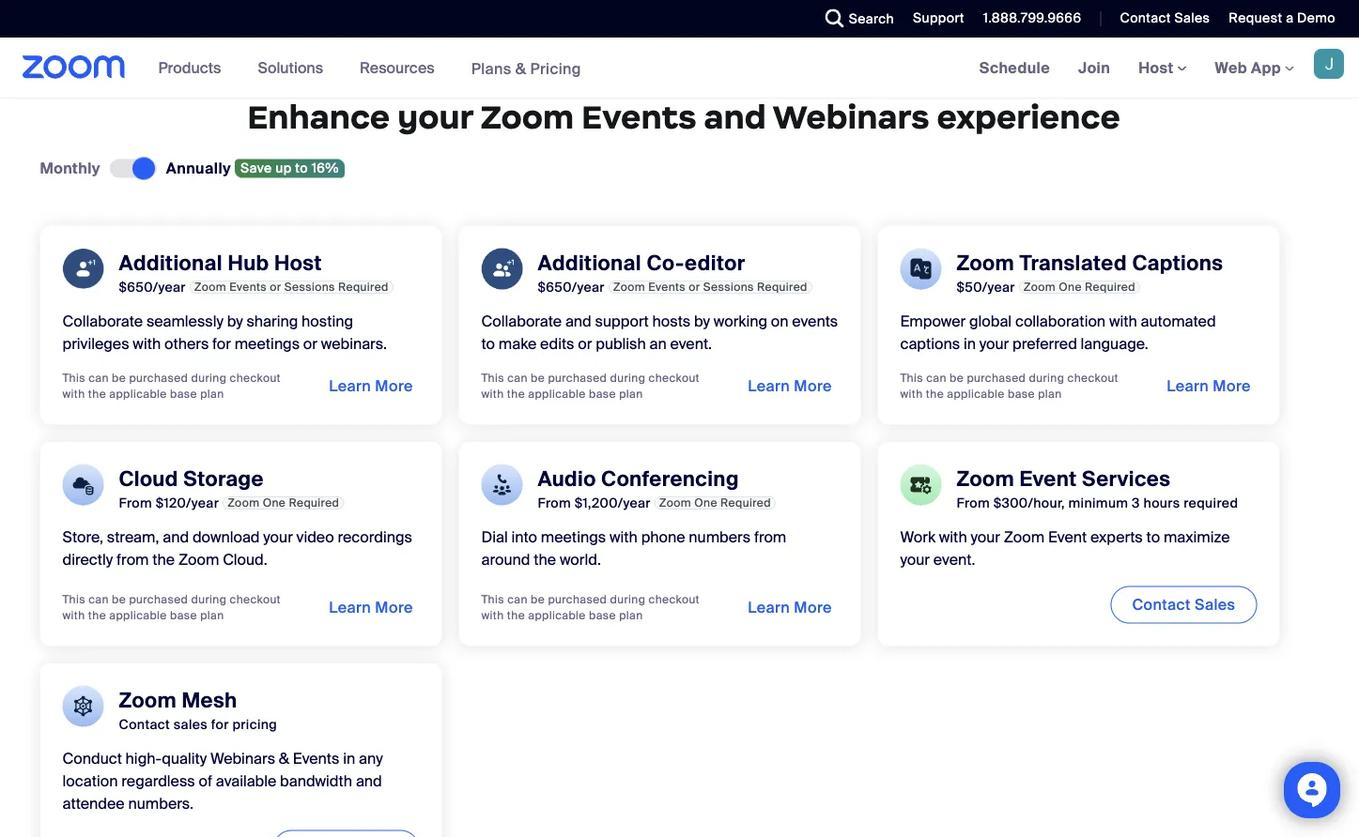 Task type: locate. For each thing, give the bounding box(es) containing it.
in inside conduct high-quality webinars & events in any location regardless of available bandwidth and attendee numbers.
[[343, 750, 355, 769]]

sessions down editor
[[703, 280, 754, 295]]

0 horizontal spatial webinars
[[210, 750, 275, 769]]

zoom up the $50/year
[[957, 250, 1015, 277]]

can down captions
[[926, 371, 947, 386]]

with down $1,200/year
[[610, 528, 638, 548]]

meetings up world.
[[541, 528, 606, 548]]

demo
[[1297, 9, 1336, 27]]

store,
[[62, 528, 103, 548]]

plans & pricing link
[[471, 58, 581, 78], [471, 58, 581, 78]]

during down cloud.
[[191, 593, 227, 607]]

0 vertical spatial host
[[1139, 58, 1178, 77]]

contact up host dropdown button
[[1120, 9, 1171, 27]]

1 horizontal spatial $650/year
[[538, 279, 605, 296]]

sessions for host
[[284, 280, 335, 295]]

1 horizontal spatial additional
[[538, 250, 642, 277]]

required inside cloud storage from $120/year zoom one required
[[289, 496, 339, 511]]

by
[[227, 312, 243, 332], [694, 312, 710, 332]]

in left any
[[343, 750, 355, 769]]

sessions for editor
[[703, 280, 754, 295]]

to left make
[[481, 335, 495, 354]]

checkout down phone
[[649, 593, 700, 607]]

learn down numbers
[[748, 598, 790, 618]]

applicable for additional hub host
[[109, 387, 167, 402]]

translated
[[1020, 250, 1127, 277]]

2 horizontal spatial from
[[957, 495, 990, 512]]

pricing
[[232, 716, 277, 734]]

with inside collaborate seamlessly by sharing hosting privileges with others for meetings or webinars.
[[133, 335, 161, 354]]

$650/year inside the additional co-editor $650/year zoom events or sessions required
[[538, 279, 605, 296]]

learn
[[329, 377, 371, 397], [748, 377, 790, 397], [1167, 377, 1209, 397], [329, 598, 371, 618], [748, 598, 790, 618]]

required inside audio conferencing from $1,200/year zoom one required
[[721, 496, 771, 511]]

required
[[338, 280, 389, 295], [757, 280, 808, 295], [1085, 280, 1136, 295], [289, 496, 339, 511], [721, 496, 771, 511]]

be down privileges
[[112, 371, 126, 386]]

2 from from the left
[[538, 495, 571, 512]]

event. down hosts
[[670, 335, 712, 354]]

1 vertical spatial meetings
[[541, 528, 606, 548]]

from down cloud
[[119, 495, 152, 512]]

world.
[[560, 551, 601, 570]]

0 horizontal spatial $650/year
[[119, 279, 186, 296]]

be down edits
[[531, 371, 545, 386]]

1 horizontal spatial host
[[1139, 58, 1178, 77]]

1 vertical spatial webinars
[[210, 750, 275, 769]]

1 sessions from the left
[[284, 280, 335, 295]]

products
[[158, 58, 221, 77]]

events for quality
[[293, 750, 340, 769]]

0 vertical spatial for
[[212, 335, 231, 354]]

additional up seamlessly in the left of the page
[[119, 250, 223, 277]]

meetings navigation
[[965, 38, 1359, 99]]

zoom mesh logo image
[[62, 686, 104, 728]]

required inside the additional co-editor $650/year zoom events or sessions required
[[757, 280, 808, 295]]

checkout for hub
[[230, 371, 281, 386]]

learn for cloud storage
[[329, 598, 371, 618]]

plan for co-
[[619, 387, 643, 402]]

the down make
[[507, 387, 525, 402]]

& inside conduct high-quality webinars & events in any location regardless of available bandwidth and attendee numbers.
[[279, 750, 289, 769]]

this can be purchased during checkout with the applicable base plan for storage
[[62, 593, 281, 623]]

during down dial into meetings with phone numbers from around the world. on the bottom of the page
[[610, 593, 646, 607]]

3
[[1132, 495, 1140, 512]]

can down directly
[[88, 593, 109, 607]]

captions
[[1132, 250, 1223, 277]]

1 horizontal spatial one
[[694, 496, 718, 511]]

and
[[704, 96, 766, 137], [565, 312, 592, 332], [163, 528, 189, 548], [356, 772, 382, 792]]

purchased down edits
[[548, 371, 607, 386]]

numbers.
[[128, 795, 193, 815]]

0 vertical spatial webinars
[[773, 96, 930, 137]]

plans
[[471, 58, 512, 78]]

host inside additional hub host $650/year zoom events or sessions required
[[274, 250, 322, 277]]

the inside dial into meetings with phone numbers from around the world.
[[534, 551, 556, 570]]

be for additional hub host
[[112, 371, 126, 386]]

plan
[[200, 387, 224, 402], [619, 387, 643, 402], [1038, 387, 1062, 402], [200, 609, 224, 623], [619, 609, 643, 623]]

zoom translated captions logo image
[[900, 249, 942, 290]]

from inside cloud storage from $120/year zoom one required
[[119, 495, 152, 512]]

zoom down 'download'
[[178, 551, 219, 570]]

sessions
[[284, 280, 335, 295], [703, 280, 754, 295]]

0 vertical spatial from
[[754, 528, 786, 548]]

1 horizontal spatial collaborate
[[481, 312, 562, 332]]

others
[[164, 335, 209, 354]]

this for additional co-editor
[[481, 371, 504, 386]]

can down around
[[507, 593, 528, 607]]

additional for additional co-editor
[[538, 250, 642, 277]]

attendee
[[62, 795, 125, 815]]

the down around
[[507, 609, 525, 623]]

base for hub
[[170, 387, 197, 402]]

any
[[359, 750, 383, 769]]

1 vertical spatial event.
[[934, 551, 975, 570]]

from right numbers
[[754, 528, 786, 548]]

the for cloud storage
[[88, 609, 106, 623]]

regardless
[[121, 772, 195, 792]]

store, stream, and download your video recordings directly from the zoom cloud.
[[62, 528, 412, 570]]

$650/year
[[119, 279, 186, 296], [538, 279, 605, 296]]

checkout down cloud.
[[230, 593, 281, 607]]

0 horizontal spatial &
[[279, 750, 289, 769]]

base down world.
[[589, 609, 616, 623]]

collaborate for additional hub host
[[62, 312, 143, 332]]

to inside work with your zoom event experts to maximize your event.
[[1147, 528, 1160, 548]]

purchased down the stream,
[[129, 593, 188, 607]]

resources
[[360, 58, 435, 77]]

base down the publish
[[589, 387, 616, 402]]

1 horizontal spatial sessions
[[703, 280, 754, 295]]

for down mesh
[[211, 716, 229, 734]]

applicable down directly
[[109, 609, 167, 623]]

zoom inside additional hub host $650/year zoom events or sessions required
[[194, 280, 226, 295]]

$650/year for additional co-editor
[[538, 279, 605, 296]]

webinars
[[773, 96, 930, 137], [210, 750, 275, 769]]

the down captions
[[926, 387, 944, 402]]

enhance your zoom events and webinars experience
[[247, 96, 1121, 137]]

0 vertical spatial meetings
[[235, 335, 300, 354]]

learn for audio conferencing
[[748, 598, 790, 618]]

contact sales down maximize
[[1132, 596, 1236, 615]]

0 horizontal spatial sessions
[[284, 280, 335, 295]]

learn down webinars. on the top left of the page
[[329, 377, 371, 397]]

sessions up hosting
[[284, 280, 335, 295]]

annually
[[166, 159, 231, 179]]

one up numbers
[[694, 496, 718, 511]]

this can be purchased during checkout with the applicable base plan for hub
[[62, 371, 281, 402]]

be down directly
[[112, 593, 126, 607]]

support link
[[899, 0, 969, 38], [913, 9, 965, 27]]

1 vertical spatial for
[[211, 716, 229, 734]]

stream,
[[107, 528, 159, 548]]

sales
[[1175, 9, 1210, 27], [1195, 596, 1236, 615]]

1 horizontal spatial in
[[964, 335, 976, 354]]

from down audio
[[538, 495, 571, 512]]

1 horizontal spatial by
[[694, 312, 710, 332]]

collaborate up make
[[481, 312, 562, 332]]

this for additional hub host
[[62, 371, 85, 386]]

0 horizontal spatial to
[[295, 160, 308, 177]]

this down around
[[481, 593, 504, 607]]

sessions inside the additional co-editor $650/year zoom events or sessions required
[[703, 280, 754, 295]]

during
[[191, 371, 227, 386], [610, 371, 646, 386], [1029, 371, 1065, 386], [191, 593, 227, 607], [610, 593, 646, 607]]

1 vertical spatial contact
[[1132, 596, 1191, 615]]

0 vertical spatial &
[[515, 58, 526, 78]]

required down the translated
[[1085, 280, 1136, 295]]

0 horizontal spatial by
[[227, 312, 243, 332]]

2 vertical spatial contact
[[119, 716, 170, 734]]

checkout down an on the top left of page
[[649, 371, 700, 386]]

products button
[[158, 38, 230, 98]]

0 vertical spatial event.
[[670, 335, 712, 354]]

plan for hub
[[200, 387, 224, 402]]

purchased down global
[[967, 371, 1026, 386]]

learn more for zoom translated captions
[[1167, 377, 1251, 397]]

1 $650/year from the left
[[119, 279, 186, 296]]

contact
[[1120, 9, 1171, 27], [1132, 596, 1191, 615], [119, 716, 170, 734]]

0 vertical spatial to
[[295, 160, 308, 177]]

experts
[[1091, 528, 1143, 548]]

required inside zoom translated captions $50/year zoom one required
[[1085, 280, 1136, 295]]

1 vertical spatial from
[[117, 551, 149, 570]]

with down around
[[481, 609, 504, 623]]

on
[[771, 312, 789, 332]]

learn for additional hub host
[[329, 377, 371, 397]]

0 horizontal spatial one
[[263, 496, 286, 511]]

0 horizontal spatial meetings
[[235, 335, 300, 354]]

0 horizontal spatial event.
[[670, 335, 712, 354]]

in down global
[[964, 335, 976, 354]]

$650/year for additional hub host
[[119, 279, 186, 296]]

video
[[296, 528, 334, 548]]

checkout for conferencing
[[649, 593, 700, 607]]

during for conferencing
[[610, 593, 646, 607]]

empower
[[900, 312, 966, 332]]

one inside zoom translated captions $50/year zoom one required
[[1059, 280, 1082, 295]]

to inside annually save up to 16%
[[295, 160, 308, 177]]

1 vertical spatial event
[[1048, 528, 1087, 548]]

of
[[199, 772, 212, 792]]

1 vertical spatial in
[[343, 750, 355, 769]]

plan down the publish
[[619, 387, 643, 402]]

for inside zoom mesh contact sales for pricing
[[211, 716, 229, 734]]

webinars inside conduct high-quality webinars & events in any location regardless of available bandwidth and attendee numbers.
[[210, 750, 275, 769]]

phone
[[641, 528, 685, 548]]

1.888.799.9666 button up schedule link
[[983, 9, 1082, 27]]

events for host
[[230, 280, 267, 295]]

zoom down $300/hour,
[[1004, 528, 1045, 548]]

work with your zoom event experts to maximize your event.
[[900, 528, 1230, 570]]

applicable for zoom translated captions
[[947, 387, 1005, 402]]

more for cloud storage
[[375, 598, 413, 618]]

applicable for cloud storage
[[109, 609, 167, 623]]

this for cloud storage
[[62, 593, 85, 607]]

contact down maximize
[[1132, 596, 1191, 615]]

1 horizontal spatial &
[[515, 58, 526, 78]]

one for translated
[[1059, 280, 1082, 295]]

this down directly
[[62, 593, 85, 607]]

checkout for storage
[[230, 593, 281, 607]]

0 vertical spatial in
[[964, 335, 976, 354]]

checkout down collaborate seamlessly by sharing hosting privileges with others for meetings or webinars.
[[230, 371, 281, 386]]

1 horizontal spatial from
[[538, 495, 571, 512]]

this down privileges
[[62, 371, 85, 386]]

high-
[[126, 750, 162, 769]]

one inside audio conferencing from $1,200/year zoom one required
[[694, 496, 718, 511]]

1 vertical spatial to
[[481, 335, 495, 354]]

can for audio conferencing
[[507, 593, 528, 607]]

hours
[[1144, 495, 1180, 512]]

up
[[275, 160, 292, 177]]

from inside zoom event services from $300/hour, minimum 3 hours required
[[957, 495, 990, 512]]

this can be purchased during checkout with the applicable base plan for co-
[[481, 371, 700, 402]]

pricing
[[530, 58, 581, 78]]

sales
[[174, 716, 208, 734]]

collaborate inside collaborate and support hosts by working on events to make edits or publish an event.
[[481, 312, 562, 332]]

cloud storage from $120/year zoom one required
[[119, 466, 339, 512]]

additional inside the additional co-editor $650/year zoom events or sessions required
[[538, 250, 642, 277]]

2 horizontal spatial one
[[1059, 280, 1082, 295]]

profile picture image
[[1314, 49, 1344, 79]]

1 horizontal spatial from
[[754, 528, 786, 548]]

can down privileges
[[88, 371, 109, 386]]

the for additional hub host
[[88, 387, 106, 402]]

to down hours
[[1147, 528, 1160, 548]]

1 vertical spatial host
[[274, 250, 322, 277]]

required up the video
[[289, 496, 339, 511]]

0 horizontal spatial in
[[343, 750, 355, 769]]

1 from from the left
[[119, 495, 152, 512]]

$650/year inside additional hub host $650/year zoom events or sessions required
[[119, 279, 186, 296]]

this can be purchased during checkout with the applicable base plan down the stream,
[[62, 593, 281, 623]]

with right work in the bottom right of the page
[[939, 528, 967, 548]]

this can be purchased during checkout with the applicable base plan down the publish
[[481, 371, 700, 402]]

2 horizontal spatial to
[[1147, 528, 1160, 548]]

with left others
[[133, 335, 161, 354]]

applicable for additional co-editor
[[528, 387, 586, 402]]

applicable
[[109, 387, 167, 402], [528, 387, 586, 402], [947, 387, 1005, 402], [109, 609, 167, 623], [528, 609, 586, 623]]

zoom inside audio conferencing from $1,200/year zoom one required
[[659, 496, 691, 511]]

request a demo link
[[1215, 0, 1359, 38], [1229, 9, 1336, 27]]

additional inside additional hub host $650/year zoom events or sessions required
[[119, 250, 223, 277]]

1 horizontal spatial event.
[[934, 551, 975, 570]]

contact up high- at the left of page
[[119, 716, 170, 734]]

can for zoom translated captions
[[926, 371, 947, 386]]

3 from from the left
[[957, 495, 990, 512]]

0 vertical spatial event
[[1020, 466, 1077, 493]]

1 vertical spatial &
[[279, 750, 289, 769]]

2 additional from the left
[[538, 250, 642, 277]]

to right 'up'
[[295, 160, 308, 177]]

event. down work in the bottom right of the page
[[934, 551, 975, 570]]

2 collaborate from the left
[[481, 312, 562, 332]]

2 $650/year from the left
[[538, 279, 605, 296]]

applicable down privileges
[[109, 387, 167, 402]]

contact sales up host dropdown button
[[1120, 9, 1210, 27]]

in for zoom translated captions
[[964, 335, 976, 354]]

to
[[295, 160, 308, 177], [481, 335, 495, 354], [1147, 528, 1160, 548]]

additional up support
[[538, 250, 642, 277]]

in for zoom mesh
[[343, 750, 355, 769]]

by right hosts
[[694, 312, 710, 332]]

more
[[375, 377, 413, 397], [794, 377, 832, 397], [1213, 377, 1251, 397], [375, 598, 413, 618], [794, 598, 832, 618]]

$650/year up edits
[[538, 279, 605, 296]]

one for storage
[[263, 496, 286, 511]]

checkout down language.
[[1068, 371, 1119, 386]]

into
[[511, 528, 537, 548]]

hosting
[[302, 312, 353, 332]]

zoom inside store, stream, and download your video recordings directly from the zoom cloud.
[[178, 551, 219, 570]]

events for editor
[[648, 280, 686, 295]]

be down captions
[[950, 371, 964, 386]]

additional
[[119, 250, 223, 277], [538, 250, 642, 277]]

2 vertical spatial to
[[1147, 528, 1160, 548]]

audio conferencing from $1,200/year zoom one required
[[538, 466, 771, 512]]

in
[[964, 335, 976, 354], [343, 750, 355, 769]]

for right others
[[212, 335, 231, 354]]

during down preferred at the right top of page
[[1029, 371, 1065, 386]]

be for additional co-editor
[[531, 371, 545, 386]]

1 by from the left
[[227, 312, 243, 332]]

zoom down "conferencing"
[[659, 496, 691, 511]]

download
[[192, 528, 260, 548]]

zoom translated captions $50/year zoom one required
[[957, 250, 1223, 296]]

required inside additional hub host $650/year zoom events or sessions required
[[338, 280, 389, 295]]

with inside empower global collaboration with automated captions in your preferred language.
[[1109, 312, 1137, 332]]

zoom up support
[[613, 280, 645, 295]]

learn down on
[[748, 377, 790, 397]]

& right plans
[[515, 58, 526, 78]]

1 horizontal spatial meetings
[[541, 528, 606, 548]]

sessions inside additional hub host $650/year zoom events or sessions required
[[284, 280, 335, 295]]

one down storage
[[263, 496, 286, 511]]

purchased for zoom translated captions
[[967, 371, 1026, 386]]

&
[[515, 58, 526, 78], [279, 750, 289, 769]]

schedule
[[979, 58, 1050, 77]]

the
[[88, 387, 106, 402], [507, 387, 525, 402], [926, 387, 944, 402], [152, 551, 175, 570], [534, 551, 556, 570], [88, 609, 106, 623], [507, 609, 525, 623]]

plan down dial into meetings with phone numbers from around the world. on the bottom of the page
[[619, 609, 643, 623]]

or inside collaborate seamlessly by sharing hosting privileges with others for meetings or webinars.
[[303, 335, 318, 354]]

0 horizontal spatial host
[[274, 250, 322, 277]]

from inside store, stream, and download your video recordings directly from the zoom cloud.
[[117, 551, 149, 570]]

purchased for additional co-editor
[[548, 371, 607, 386]]

preferred
[[1013, 335, 1077, 354]]

from inside audio conferencing from $1,200/year zoom one required
[[538, 495, 571, 512]]

can for additional co-editor
[[507, 371, 528, 386]]

host right hub on the left top of the page
[[274, 250, 322, 277]]

0 horizontal spatial additional
[[119, 250, 223, 277]]

collaborate inside collaborate seamlessly by sharing hosting privileges with others for meetings or webinars.
[[62, 312, 143, 332]]

events inside conduct high-quality webinars & events in any location regardless of available bandwidth and attendee numbers.
[[293, 750, 340, 769]]

collaborate seamlessly by sharing hosting privileges with others for meetings or webinars.
[[62, 312, 387, 354]]

sales down maximize
[[1195, 596, 1236, 615]]

banner
[[0, 38, 1359, 99]]

collaborate and support hosts by working on events to make edits or publish an event.
[[481, 312, 838, 354]]

be for audio conferencing
[[531, 593, 545, 607]]

2 sessions from the left
[[703, 280, 754, 295]]

host right join
[[1139, 58, 1178, 77]]

your left the video
[[263, 528, 293, 548]]

zoom up sales
[[119, 688, 177, 715]]

1 collaborate from the left
[[62, 312, 143, 332]]

0 horizontal spatial collaborate
[[62, 312, 143, 332]]

for
[[212, 335, 231, 354], [211, 716, 229, 734]]

1 additional from the left
[[119, 250, 223, 277]]

required for cloud storage
[[289, 496, 339, 511]]

from for cloud storage
[[119, 495, 152, 512]]

during for storage
[[191, 593, 227, 607]]

during down others
[[191, 371, 227, 386]]

2 by from the left
[[694, 312, 710, 332]]

0 horizontal spatial from
[[117, 551, 149, 570]]

purchased down world.
[[548, 593, 607, 607]]

experience
[[937, 96, 1121, 137]]

the down the stream,
[[152, 551, 175, 570]]

additional for additional hub host
[[119, 250, 223, 277]]

host button
[[1139, 58, 1187, 77]]

or down hosting
[[303, 335, 318, 354]]

this can be purchased during checkout with the applicable base plan for translated
[[900, 371, 1119, 402]]

required up numbers
[[721, 496, 771, 511]]

search
[[849, 10, 894, 27]]

cloud storage logo image
[[62, 465, 104, 506]]

0 horizontal spatial from
[[119, 495, 152, 512]]

the down into
[[534, 551, 556, 570]]

plan down preferred at the right top of page
[[1038, 387, 1062, 402]]

this for zoom translated captions
[[900, 371, 923, 386]]

events inside additional hub host $650/year zoom events or sessions required
[[230, 280, 267, 295]]

1 horizontal spatial webinars
[[773, 96, 930, 137]]

with down privileges
[[62, 387, 85, 402]]

events inside the additional co-editor $650/year zoom events or sessions required
[[648, 280, 686, 295]]

zoom down plans & pricing
[[480, 96, 574, 137]]

1 horizontal spatial to
[[481, 335, 495, 354]]

one inside cloud storage from $120/year zoom one required
[[263, 496, 286, 511]]

or right edits
[[578, 335, 592, 354]]

event up $300/hour,
[[1020, 466, 1077, 493]]

app
[[1251, 58, 1281, 77]]

can for additional hub host
[[88, 371, 109, 386]]

applicable down edits
[[528, 387, 586, 402]]

meetings inside dial into meetings with phone numbers from around the world.
[[541, 528, 606, 548]]

plans & pricing
[[471, 58, 581, 78]]

required up on
[[757, 280, 808, 295]]

bandwidth
[[280, 772, 352, 792]]

your
[[398, 96, 473, 137], [980, 335, 1009, 354], [263, 528, 293, 548], [971, 528, 1000, 548], [900, 551, 930, 570]]

in inside empower global collaboration with automated captions in your preferred language.
[[964, 335, 976, 354]]

zoom up $300/hour,
[[957, 466, 1015, 493]]

learn for zoom translated captions
[[1167, 377, 1209, 397]]

or
[[270, 280, 281, 295], [689, 280, 700, 295], [303, 335, 318, 354], [578, 335, 592, 354]]



Task type: describe. For each thing, give the bounding box(es) containing it.
host inside meetings navigation
[[1139, 58, 1178, 77]]

or inside the additional co-editor $650/year zoom events or sessions required
[[689, 280, 700, 295]]

additional hub host $650/year zoom events or sessions required
[[119, 250, 389, 296]]

join link
[[1064, 38, 1125, 98]]

this for audio conferencing
[[481, 593, 504, 607]]

conduct high-quality webinars & events in any location regardless of available bandwidth and attendee numbers.
[[62, 750, 383, 815]]

an
[[650, 335, 667, 354]]

global
[[969, 312, 1012, 332]]

one for conferencing
[[694, 496, 718, 511]]

learn more for additional co-editor
[[748, 377, 832, 397]]

web app
[[1215, 58, 1281, 77]]

seamlessly
[[146, 312, 224, 332]]

learn more for audio conferencing
[[748, 598, 832, 618]]

zoom mesh contact sales for pricing
[[119, 688, 277, 734]]

1 vertical spatial sales
[[1195, 596, 1236, 615]]

captions
[[900, 335, 960, 354]]

during for co-
[[610, 371, 646, 386]]

automated
[[1141, 312, 1216, 332]]

zoom event services logo image
[[900, 465, 942, 506]]

more for zoom translated captions
[[1213, 377, 1251, 397]]

the for audio conferencing
[[507, 609, 525, 623]]

with down directly
[[62, 609, 85, 623]]

$1,200/year
[[575, 495, 651, 512]]

cloud
[[119, 466, 178, 493]]

your inside empower global collaboration with automated captions in your preferred language.
[[980, 335, 1009, 354]]

$50/year
[[957, 279, 1015, 296]]

0 vertical spatial contact sales
[[1120, 9, 1210, 27]]

audio conferencing logo image
[[481, 465, 523, 506]]

more for additional hub host
[[375, 377, 413, 397]]

hosts
[[652, 312, 691, 332]]

contact inside zoom mesh contact sales for pricing
[[119, 716, 170, 734]]

more for additional co-editor
[[794, 377, 832, 397]]

0 vertical spatial contact
[[1120, 9, 1171, 27]]

directly
[[62, 551, 113, 570]]

privileges
[[62, 335, 129, 354]]

base for co-
[[589, 387, 616, 402]]

checkout for co-
[[649, 371, 700, 386]]

by inside collaborate and support hosts by working on events to make edits or publish an event.
[[694, 312, 710, 332]]

with down make
[[481, 387, 504, 402]]

0 vertical spatial sales
[[1175, 9, 1210, 27]]

zoom up collaboration
[[1024, 280, 1056, 295]]

dial
[[481, 528, 508, 548]]

save
[[241, 160, 272, 177]]

additional co-editor $650/year zoom events or sessions required
[[538, 250, 808, 296]]

join
[[1078, 58, 1110, 77]]

base for translated
[[1008, 387, 1035, 402]]

zoom event services from $300/hour, minimum 3 hours required
[[957, 466, 1238, 512]]

zoom inside zoom event services from $300/hour, minimum 3 hours required
[[957, 466, 1015, 493]]

event. inside work with your zoom event experts to maximize your event.
[[934, 551, 975, 570]]

conduct
[[62, 750, 122, 769]]

the inside store, stream, and download your video recordings directly from the zoom cloud.
[[152, 551, 175, 570]]

your down resources
[[398, 96, 473, 137]]

storage
[[183, 466, 264, 493]]

and inside collaborate and support hosts by working on events to make edits or publish an event.
[[565, 312, 592, 332]]

learn more for additional hub host
[[329, 377, 413, 397]]

search button
[[811, 0, 899, 38]]

conferencing
[[601, 466, 739, 493]]

additional hub host logo image
[[62, 249, 104, 290]]

zoom inside cloud storage from $120/year zoom one required
[[227, 496, 260, 511]]

language.
[[1081, 335, 1149, 354]]

annually save up to 16%
[[166, 159, 339, 179]]

required
[[1184, 495, 1238, 512]]

collaborate for additional co-editor
[[481, 312, 562, 332]]

plan for translated
[[1038, 387, 1062, 402]]

available
[[216, 772, 276, 792]]

web app button
[[1215, 58, 1294, 77]]

1.888.799.9666 button up schedule
[[969, 0, 1086, 38]]

be for cloud storage
[[112, 593, 126, 607]]

cloud.
[[223, 551, 267, 570]]

enhance
[[247, 96, 390, 137]]

with down captions
[[900, 387, 923, 402]]

can for cloud storage
[[88, 593, 109, 607]]

meetings inside collaborate seamlessly by sharing hosting privileges with others for meetings or webinars.
[[235, 335, 300, 354]]

base for conferencing
[[589, 609, 616, 623]]

zoom logo image
[[23, 55, 126, 79]]

dial into meetings with phone numbers from around the world.
[[481, 528, 786, 570]]

web
[[1215, 58, 1248, 77]]

collaboration
[[1015, 312, 1106, 332]]

event inside work with your zoom event experts to maximize your event.
[[1048, 528, 1087, 548]]

sharing
[[247, 312, 298, 332]]

from inside dial into meetings with phone numbers from around the world.
[[754, 528, 786, 548]]

schedule link
[[965, 38, 1064, 98]]

additional co-editor logo image
[[481, 249, 523, 290]]

by inside collaborate seamlessly by sharing hosting privileges with others for meetings or webinars.
[[227, 312, 243, 332]]

monthly
[[40, 159, 100, 179]]

& inside product information navigation
[[515, 58, 526, 78]]

support
[[595, 312, 649, 332]]

mesh
[[182, 688, 237, 715]]

more for audio conferencing
[[794, 598, 832, 618]]

or inside additional hub host $650/year zoom events or sessions required
[[270, 280, 281, 295]]

your down work in the bottom right of the page
[[900, 551, 930, 570]]

1.888.799.9666
[[983, 9, 1082, 27]]

services
[[1082, 466, 1171, 493]]

the for additional co-editor
[[507, 387, 525, 402]]

working
[[714, 312, 767, 332]]

co-
[[647, 250, 685, 277]]

audio
[[538, 466, 596, 493]]

zoom inside the additional co-editor $650/year zoom events or sessions required
[[613, 280, 645, 295]]

maximize
[[1164, 528, 1230, 548]]

purchased for additional hub host
[[129, 371, 188, 386]]

with inside dial into meetings with phone numbers from around the world.
[[610, 528, 638, 548]]

a
[[1286, 9, 1294, 27]]

request a demo
[[1229, 9, 1336, 27]]

for inside collaborate seamlessly by sharing hosting privileges with others for meetings or webinars.
[[212, 335, 231, 354]]

and inside conduct high-quality webinars & events in any location regardless of available bandwidth and attendee numbers.
[[356, 772, 382, 792]]

this can be purchased during checkout with the applicable base plan for conferencing
[[481, 593, 700, 623]]

with inside work with your zoom event experts to maximize your event.
[[939, 528, 967, 548]]

publish
[[596, 335, 646, 354]]

solutions
[[258, 58, 323, 77]]

empower global collaboration with automated captions in your preferred language.
[[900, 312, 1216, 354]]

edits
[[540, 335, 574, 354]]

checkout for translated
[[1068, 371, 1119, 386]]

product information navigation
[[144, 38, 595, 99]]

banner containing products
[[0, 38, 1359, 99]]

event inside zoom event services from $300/hour, minimum 3 hours required
[[1020, 466, 1077, 493]]

16%
[[312, 160, 339, 177]]

$300/hour,
[[994, 495, 1065, 512]]

1 vertical spatial contact sales
[[1132, 596, 1236, 615]]

purchased for audio conferencing
[[548, 593, 607, 607]]

the for zoom translated captions
[[926, 387, 944, 402]]

request
[[1229, 9, 1283, 27]]

location
[[62, 772, 118, 792]]

around
[[481, 551, 530, 570]]

zoom inside zoom mesh contact sales for pricing
[[119, 688, 177, 715]]

learn more for cloud storage
[[329, 598, 413, 618]]

resources button
[[360, 38, 443, 98]]

from for audio conferencing
[[538, 495, 571, 512]]

your inside store, stream, and download your video recordings directly from the zoom cloud.
[[263, 528, 293, 548]]

base for storage
[[170, 609, 197, 623]]

during for translated
[[1029, 371, 1065, 386]]

your down $300/hour,
[[971, 528, 1000, 548]]

purchased for cloud storage
[[129, 593, 188, 607]]

plan for storage
[[200, 609, 224, 623]]

work
[[900, 528, 936, 548]]

quality
[[162, 750, 207, 769]]

zoom inside work with your zoom event experts to maximize your event.
[[1004, 528, 1045, 548]]

required for zoom translated captions
[[1085, 280, 1136, 295]]

applicable for audio conferencing
[[528, 609, 586, 623]]

learn for additional co-editor
[[748, 377, 790, 397]]

and inside store, stream, and download your video recordings directly from the zoom cloud.
[[163, 528, 189, 548]]

to inside collaborate and support hosts by working on events to make edits or publish an event.
[[481, 335, 495, 354]]

plan for conferencing
[[619, 609, 643, 623]]

solutions button
[[258, 38, 332, 98]]

minimum
[[1069, 495, 1129, 512]]

during for hub
[[191, 371, 227, 386]]

event. inside collaborate and support hosts by working on events to make edits or publish an event.
[[670, 335, 712, 354]]

or inside collaborate and support hosts by working on events to make edits or publish an event.
[[578, 335, 592, 354]]

required for audio conferencing
[[721, 496, 771, 511]]

support
[[913, 9, 965, 27]]

be for zoom translated captions
[[950, 371, 964, 386]]

make
[[499, 335, 537, 354]]



Task type: vqa. For each thing, say whether or not it's contained in the screenshot.
360's FEES
no



